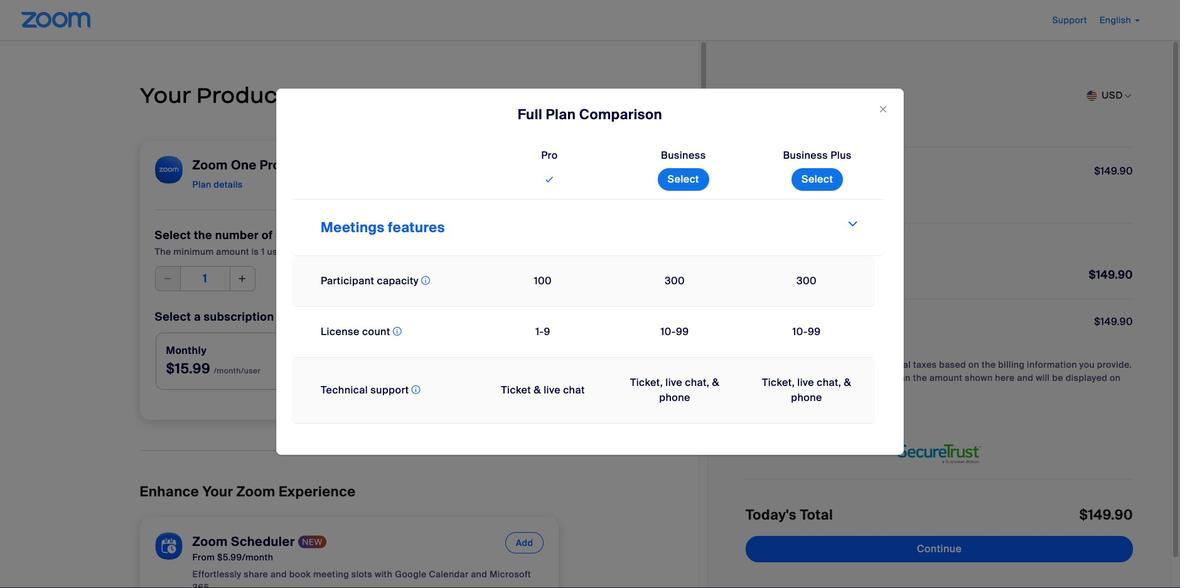 Task type: vqa. For each thing, say whether or not it's contained in the screenshot.
your
yes



Task type: locate. For each thing, give the bounding box(es) containing it.
order
[[746, 85, 794, 105]]

1 horizontal spatial live
[[666, 376, 682, 389]]

one inside zoom one pro plan details
[[231, 157, 257, 173]]

of
[[262, 228, 273, 243]]

effortlessly
[[192, 569, 241, 580]]

and right 'calendar' at the bottom of the page
[[471, 569, 487, 580]]

plan details button
[[192, 175, 243, 195]]

1 99 from the left
[[676, 325, 689, 338]]

features
[[388, 218, 445, 236]]

0 horizontal spatial and
[[271, 569, 287, 580]]

1 horizontal spatial 300
[[797, 274, 817, 287]]

0 vertical spatial the
[[194, 228, 212, 243]]

may down the date at the right bottom of page
[[810, 359, 828, 370]]

zoom one pro select the number of users 1 increase image
[[237, 270, 248, 288]]

be left subject
[[831, 359, 842, 370]]

today's total
[[746, 506, 833, 524]]

from
[[192, 552, 215, 563]]

0 vertical spatial on
[[968, 359, 979, 370]]

continue
[[917, 542, 962, 556]]

plan right full
[[546, 105, 576, 123]]

0 horizontal spatial ticket,
[[630, 376, 663, 389]]

one up details
[[231, 157, 257, 173]]

the up 'shown' on the right of page
[[982, 359, 996, 370]]

1 business from the left
[[661, 148, 706, 162]]

details
[[214, 179, 243, 190]]

9
[[544, 325, 550, 338]]

1 vertical spatial subscription
[[204, 310, 274, 325]]

the up your
[[746, 372, 762, 384]]

add
[[516, 538, 533, 549]]

1 horizontal spatial your products
[[421, 89, 494, 101]]

the inside the minimum amount is 1 user. explore other plans
[[155, 246, 171, 257]]

zoom one pro select the number of users 1 decrease image
[[162, 270, 173, 288]]

charge inside your purchase may be subject to local taxes based on the billing information you provide. the final charge may be different than the amount shown here and will be displayed on your invoice.
[[785, 372, 816, 384]]

2 horizontal spatial the
[[982, 359, 996, 370]]

0 horizontal spatial the
[[155, 246, 171, 257]]

pro inside zoom one pro plan details
[[260, 157, 281, 173]]

and left will
[[1017, 372, 1033, 384]]

1 vertical spatial amount
[[930, 372, 963, 384]]

zoom for zoom scheduler
[[192, 534, 228, 550]]

1 horizontal spatial pro
[[541, 148, 558, 162]]

license count application
[[321, 325, 402, 338]]

$5.99/month
[[217, 552, 273, 563]]

1 horizontal spatial subscription
[[778, 195, 834, 207]]

zoom one pro plan image
[[529, 157, 538, 175]]

local
[[890, 359, 911, 370]]

from $5.99/month
[[192, 552, 273, 563]]

1 horizontal spatial 10-99
[[793, 325, 821, 338]]

2 horizontal spatial and
[[1017, 372, 1033, 384]]

charge down purchase at the right
[[785, 372, 816, 384]]

0 horizontal spatial 10-
[[661, 325, 676, 338]]

your products
[[140, 82, 301, 109], [421, 89, 494, 101]]

subscription down zoom one pro select the number of users 1 increase icon
[[204, 310, 274, 325]]

300
[[665, 274, 685, 287], [797, 274, 817, 287]]

zoom up scheduler
[[237, 483, 275, 501]]

0 horizontal spatial subscription
[[204, 310, 274, 325]]

select inside application
[[155, 228, 191, 243]]

1 horizontal spatial the
[[913, 372, 927, 384]]

1 horizontal spatial amount
[[930, 372, 963, 384]]

invoice.
[[767, 385, 800, 397]]

the up zoom one pro select the number of users 1 decrease icon
[[155, 246, 171, 257]]

the
[[194, 228, 212, 243], [982, 359, 996, 370], [913, 372, 927, 384]]

0 vertical spatial plan
[[546, 105, 576, 123]]

0 horizontal spatial products
[[196, 82, 301, 109]]

2 horizontal spatial &
[[844, 376, 851, 389]]

business for business plus
[[783, 148, 828, 162]]

1 horizontal spatial 99
[[808, 325, 821, 338]]

2 ticket, from the left
[[762, 376, 795, 389]]

zoom up annual
[[746, 164, 778, 179]]

amount
[[216, 246, 249, 257], [930, 372, 963, 384]]

2 horizontal spatial pro
[[807, 164, 825, 179]]

2 vertical spatial the
[[913, 372, 927, 384]]

2 horizontal spatial live
[[797, 376, 814, 389]]

your inside your purchase may be subject to local taxes based on the billing information you provide. the final charge may be different than the amount shown here and will be displayed on your invoice.
[[746, 359, 765, 370]]

different
[[852, 372, 889, 384]]

live
[[666, 376, 682, 389], [797, 376, 814, 389], [544, 383, 561, 396]]

& down subject
[[844, 376, 851, 389]]

0 horizontal spatial 10-99
[[661, 325, 689, 338]]

0 horizontal spatial amount
[[216, 246, 249, 257]]

& left your
[[712, 376, 719, 389]]

may down dec
[[818, 372, 836, 384]]

explore other plans button
[[291, 246, 376, 259]]

1 horizontal spatial select button
[[792, 168, 843, 191]]

subscription down zoom one pro
[[778, 195, 834, 207]]

1 horizontal spatial chat,
[[817, 376, 841, 389]]

1 horizontal spatial ticket,
[[762, 376, 795, 389]]

phone
[[659, 391, 690, 404], [791, 391, 822, 404]]

0 horizontal spatial pro
[[260, 157, 281, 173]]

learn more about technical support image
[[411, 385, 420, 394]]

zoom one pro
[[746, 164, 825, 179]]

business for business
[[661, 148, 706, 162]]

amount down 'select the number of users'
[[216, 246, 249, 257]]

meeting
[[313, 569, 349, 580]]

1 horizontal spatial on
[[1110, 372, 1121, 384]]

zoom
[[192, 157, 228, 173], [746, 164, 778, 179], [237, 483, 275, 501], [192, 534, 228, 550]]

0 horizontal spatial phone
[[659, 391, 690, 404]]

learn more about license count image
[[393, 327, 402, 336]]

0 horizontal spatial 99
[[676, 325, 689, 338]]

zoom for zoom one pro plan details
[[192, 157, 228, 173]]

1 vertical spatial may
[[818, 372, 836, 384]]

0 horizontal spatial select button
[[658, 168, 709, 191]]

0 vertical spatial subscription
[[778, 195, 834, 207]]

ticket,
[[630, 376, 663, 389], [762, 376, 795, 389]]

1 ticket, from the left
[[630, 376, 663, 389]]

and
[[1017, 372, 1033, 384], [271, 569, 287, 580], [471, 569, 487, 580]]

business
[[661, 148, 706, 162], [783, 148, 828, 162]]

1 300 from the left
[[665, 274, 685, 287]]

charge down billed
[[768, 331, 799, 342]]

1 horizontal spatial business
[[783, 148, 828, 162]]

zoom one pro Select the number of users text field
[[155, 266, 255, 291]]

0 horizontal spatial chat,
[[685, 376, 709, 389]]

technical
[[321, 383, 368, 396]]

participant
[[321, 274, 374, 287]]

purchase
[[768, 359, 808, 370]]

1 10-99 from the left
[[661, 325, 689, 338]]

license count
[[321, 325, 390, 338]]

be
[[831, 359, 842, 370], [838, 372, 849, 384], [1052, 372, 1063, 384]]

comparison
[[579, 105, 662, 123]]

plan inside zoom one pro plan details
[[192, 179, 211, 190]]

1 horizontal spatial plan
[[546, 105, 576, 123]]

0 horizontal spatial 300
[[665, 274, 685, 287]]

the minimum amount is 1 user. explore other plans
[[155, 246, 376, 258]]

breadcrumb navigation
[[421, 89, 559, 101]]

0 vertical spatial may
[[810, 359, 828, 370]]

1 chat, from the left
[[685, 376, 709, 389]]

0 horizontal spatial live
[[544, 383, 561, 396]]

zoom up from in the left of the page
[[192, 534, 228, 550]]

cell
[[292, 423, 480, 499], [480, 423, 611, 499], [743, 423, 875, 499], [614, 436, 741, 486]]

2 business from the left
[[783, 148, 828, 162]]

0 vertical spatial the
[[155, 246, 171, 257]]

next
[[746, 331, 766, 342]]

pro
[[541, 148, 558, 162], [260, 157, 281, 173], [807, 164, 825, 179]]

subject
[[844, 359, 877, 370]]

1 vertical spatial on
[[1110, 372, 1121, 384]]

1 horizontal spatial ticket, live chat, & phone
[[762, 376, 851, 404]]

1 horizontal spatial phone
[[791, 391, 822, 404]]

total
[[746, 315, 770, 328]]

& right ticket
[[534, 383, 541, 396]]

select the number of users
[[155, 228, 310, 243]]

0 vertical spatial amount
[[216, 246, 249, 257]]

may
[[810, 359, 828, 370], [818, 372, 836, 384]]

zoom scheduler
[[192, 534, 295, 550]]

1 select button from the left
[[658, 168, 709, 191]]

meetings features application
[[292, 135, 894, 588]]

0 horizontal spatial business
[[661, 148, 706, 162]]

1 horizontal spatial 10-
[[793, 325, 808, 338]]

0 horizontal spatial on
[[968, 359, 979, 370]]

select a subscription cycle
[[155, 310, 307, 325]]

is
[[252, 246, 259, 257]]

0 horizontal spatial the
[[194, 228, 212, 243]]

0 horizontal spatial ticket, live chat, & phone
[[630, 376, 719, 404]]

1 horizontal spatial products
[[446, 89, 494, 101]]

1 vertical spatial charge
[[785, 372, 816, 384]]

1 vertical spatial the
[[982, 359, 996, 370]]

plan left details
[[192, 179, 211, 190]]

microsoft
[[490, 569, 531, 580]]

subscription
[[778, 195, 834, 207], [204, 310, 274, 325]]

chat, left different
[[817, 376, 841, 389]]

select the number of users application
[[155, 227, 321, 245]]

1 horizontal spatial &
[[712, 376, 719, 389]]

and left 'book'
[[271, 569, 287, 580]]

zoom logo image
[[21, 12, 90, 28]]

the up minimum
[[194, 228, 212, 243]]

amount down based
[[930, 372, 963, 384]]

99
[[676, 325, 689, 338], [808, 325, 821, 338]]

1 horizontal spatial one
[[781, 164, 804, 179]]

your
[[140, 82, 191, 109], [421, 89, 444, 101], [746, 359, 765, 370], [203, 483, 233, 501]]

1 horizontal spatial and
[[471, 569, 487, 580]]

support link
[[1052, 14, 1087, 26]]

plan inside full plan comparison dialog
[[546, 105, 576, 123]]

1 vertical spatial the
[[746, 372, 762, 384]]

here
[[995, 372, 1015, 384]]

full
[[518, 105, 542, 123]]

1 horizontal spatial the
[[746, 372, 762, 384]]

business plus
[[783, 148, 852, 162]]

1-9
[[536, 325, 550, 338]]

one up 'annual subscription'
[[781, 164, 804, 179]]

on down provide.
[[1110, 372, 1121, 384]]

explore
[[291, 247, 324, 258]]

zoom up plan details button
[[192, 157, 228, 173]]

1 vertical spatial plan
[[192, 179, 211, 190]]

dec
[[823, 331, 840, 342]]

right image
[[847, 217, 859, 231]]

with
[[375, 569, 393, 580]]

chat, left your
[[685, 376, 709, 389]]

8,
[[843, 331, 851, 342]]

2 select button from the left
[[792, 168, 843, 191]]

share
[[244, 569, 268, 580]]

continue button
[[746, 536, 1133, 562]]

to
[[879, 359, 888, 370]]

zoom inside zoom one pro plan details
[[192, 157, 228, 173]]

secure trust image
[[889, 436, 990, 472]]

users
[[276, 228, 307, 243]]

0 horizontal spatial one
[[231, 157, 257, 173]]

the
[[155, 246, 171, 257], [746, 372, 762, 384]]

on up 'shown' on the right of page
[[968, 359, 979, 370]]

pro for zoom one pro
[[807, 164, 825, 179]]

close image
[[878, 104, 888, 114]]

the down "taxes"
[[913, 372, 927, 384]]

0 horizontal spatial plan
[[192, 179, 211, 190]]



Task type: describe. For each thing, give the bounding box(es) containing it.
meetings features cell
[[316, 206, 884, 249]]

participant capacity
[[321, 274, 419, 287]]

license
[[321, 325, 360, 338]]

checkout
[[509, 89, 559, 101]]

0 vertical spatial charge
[[768, 331, 799, 342]]

billed
[[773, 315, 801, 328]]

user.
[[267, 246, 288, 257]]

support
[[1052, 14, 1087, 26]]

1-
[[536, 325, 544, 338]]

english
[[1100, 14, 1131, 26]]

zoom scheduler icon image
[[155, 533, 182, 560]]

enhance
[[140, 483, 199, 501]]

one for zoom one pro plan details
[[231, 157, 257, 173]]

2 300 from the left
[[797, 274, 817, 287]]

learn more about participant capacity image
[[421, 276, 430, 285]]

annually
[[804, 315, 848, 328]]

scheduler
[[231, 534, 295, 550]]

zoom one pro plan details
[[192, 157, 281, 190]]

a
[[194, 310, 201, 325]]

minimum
[[173, 246, 214, 257]]

plans
[[352, 247, 376, 258]]

summary
[[798, 85, 880, 105]]

1 phone from the left
[[659, 391, 690, 404]]

1 ticket, live chat, & phone from the left
[[630, 376, 719, 404]]

slots
[[351, 569, 372, 580]]

final
[[764, 372, 783, 384]]

pro selected image
[[544, 168, 555, 191]]

be down information
[[1052, 372, 1063, 384]]

today's
[[746, 506, 797, 524]]

next charge date dec 8, 2024
[[746, 331, 876, 342]]

technical support
[[321, 383, 409, 396]]

plus
[[831, 148, 852, 162]]

the inside application
[[194, 228, 212, 243]]

your purchase may be subject to local taxes based on the billing information you provide. the final charge may be different than the amount shown here and will be displayed on your invoice.
[[746, 359, 1132, 397]]

count
[[362, 325, 390, 338]]

calendar
[[429, 569, 469, 580]]

0 horizontal spatial your products
[[140, 82, 301, 109]]

based
[[939, 359, 966, 370]]

one for zoom one pro
[[781, 164, 804, 179]]

1 10- from the left
[[661, 325, 676, 338]]

add button
[[505, 533, 544, 554]]

effortlessly share and book meeting slots with google calendar and microsoft 365
[[192, 569, 531, 588]]

1
[[261, 246, 265, 257]]

other
[[327, 247, 350, 258]]

chat
[[563, 383, 585, 396]]

be down subject
[[838, 372, 849, 384]]

zoom for zoom one pro
[[746, 164, 778, 179]]

annual subscription
[[746, 195, 834, 207]]

taxes
[[913, 359, 937, 370]]

displayed
[[1066, 372, 1108, 384]]

ticket
[[501, 383, 531, 396]]

ticket & live chat
[[501, 383, 585, 396]]

pro for zoom one pro plan details
[[260, 157, 281, 173]]

annual
[[746, 195, 776, 207]]

checkout link
[[509, 89, 559, 101]]

google
[[395, 569, 427, 580]]

select button for business plus
[[792, 168, 843, 191]]

new image
[[298, 536, 326, 549]]

shown
[[965, 372, 993, 384]]

than
[[891, 372, 911, 384]]

amount inside your purchase may be subject to local taxes based on the billing information you provide. the final charge may be different than the amount shown here and will be displayed on your invoice.
[[930, 372, 963, 384]]

participant capacity application
[[321, 274, 430, 287]]

2 10- from the left
[[793, 325, 808, 338]]

365
[[192, 582, 209, 588]]

information
[[1027, 359, 1077, 370]]

2024
[[853, 331, 876, 342]]

provide.
[[1097, 359, 1132, 370]]

your
[[746, 385, 765, 397]]

2 chat, from the left
[[817, 376, 841, 389]]

and inside your purchase may be subject to local taxes based on the billing information you provide. the final charge may be different than the amount shown here and will be displayed on your invoice.
[[1017, 372, 1033, 384]]

total
[[800, 506, 833, 524]]

order summary
[[746, 85, 880, 105]]

2 ticket, live chat, & phone from the left
[[762, 376, 851, 404]]

full plan comparison
[[518, 105, 662, 123]]

total billed annually
[[746, 315, 848, 328]]

meetings
[[321, 218, 385, 236]]

full plan comparison dialog
[[276, 88, 904, 588]]

support
[[371, 383, 409, 396]]

meetings features
[[321, 218, 445, 236]]

the inside your purchase may be subject to local taxes based on the billing information you provide. the final charge may be different than the amount shown here and will be displayed on your invoice.
[[746, 372, 762, 384]]

capacity
[[377, 274, 419, 287]]

billing
[[998, 359, 1025, 370]]

pro inside meetings features application
[[541, 148, 558, 162]]

100
[[534, 274, 552, 287]]

select button for business
[[658, 168, 709, 191]]

zoom one image
[[155, 156, 182, 184]]

date
[[801, 331, 821, 342]]

amount inside the minimum amount is 1 user. explore other plans
[[216, 246, 249, 257]]

2 10-99 from the left
[[793, 325, 821, 338]]

2 phone from the left
[[791, 391, 822, 404]]

will
[[1036, 372, 1050, 384]]

english link
[[1100, 14, 1140, 26]]

number
[[215, 228, 259, 243]]

2 99 from the left
[[808, 325, 821, 338]]

cycle
[[277, 310, 307, 325]]

0 horizontal spatial &
[[534, 383, 541, 396]]

enhance your zoom experience
[[140, 483, 356, 501]]

you
[[1079, 359, 1095, 370]]

technical support application
[[321, 383, 420, 396]]

book
[[289, 569, 311, 580]]

experience
[[279, 483, 356, 501]]

zoom one billing cycle option group
[[155, 332, 544, 391]]



